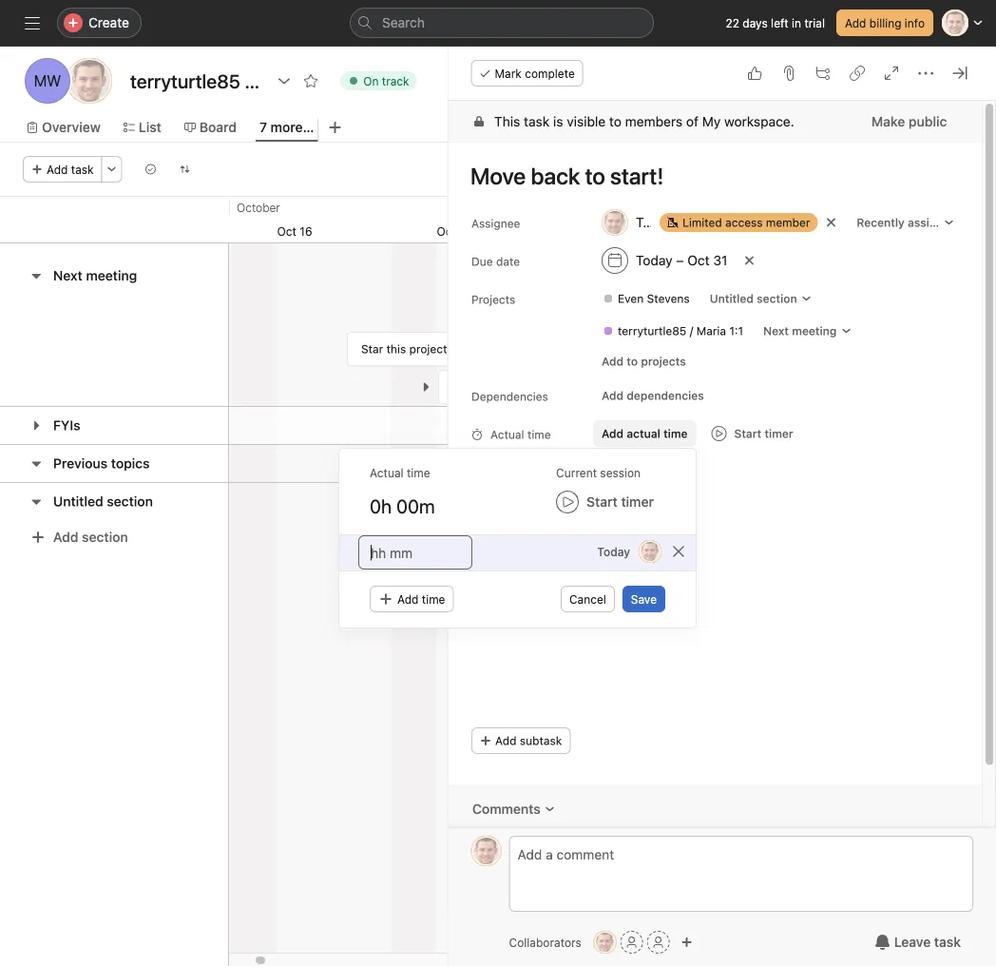 Task type: vqa. For each thing, say whether or not it's contained in the screenshot.
workflow
no



Task type: describe. For each thing, give the bounding box(es) containing it.
recently assigned
[[857, 216, 957, 229]]

star this project
[[362, 342, 448, 356]]

0 horizontal spatial actual
[[370, 466, 404, 479]]

untitled inside button
[[53, 494, 103, 509]]

tt left delete time tracking entry icon
[[643, 545, 658, 558]]

actual inside move back to start! dialog
[[490, 428, 524, 441]]

main content inside move back to start! dialog
[[448, 101, 982, 892]]

31
[[713, 252, 728, 268]]

show options image
[[277, 73, 292, 88]]

add or remove collaborators image
[[682, 937, 693, 948]]

date
[[496, 255, 520, 268]]

public
[[909, 114, 947, 129]]

visible
[[567, 114, 606, 129]]

make
[[872, 114, 905, 129]]

add task
[[47, 163, 94, 176]]

next inside button
[[53, 268, 82, 283]]

tt right collaborators
[[598, 936, 613, 949]]

22
[[726, 16, 740, 29]]

show subtasks for task what's something that was harder than expected? image
[[421, 381, 432, 393]]

terryturtle85 / maria 1:1 link
[[595, 321, 751, 340]]

complete
[[525, 67, 575, 80]]

expand sidebar image
[[25, 15, 40, 30]]

next meeting inside popup button
[[763, 324, 837, 338]]

leave task button
[[863, 925, 974, 960]]

1 horizontal spatial start timer button
[[704, 420, 801, 447]]

actual time inside main content
[[490, 428, 551, 441]]

add billing info button
[[837, 10, 934, 36]]

cancel button
[[561, 586, 615, 612]]

next meeting button
[[53, 259, 137, 293]]

on track
[[363, 74, 409, 87]]

oct inside main content
[[687, 252, 710, 268]]

1 horizontal spatial tt button
[[594, 931, 617, 954]]

oct for oct 16
[[277, 224, 297, 238]]

search list box
[[350, 8, 654, 38]]

0 horizontal spatial start timer button
[[545, 485, 666, 519]]

expand task list for the section fyis image
[[29, 418, 44, 433]]

hh mm text field
[[359, 535, 473, 570]]

add for add dependencies
[[602, 389, 624, 402]]

subtask
[[520, 734, 562, 747]]

overview
[[42, 119, 101, 135]]

untitled section inside popup button
[[710, 292, 797, 305]]

due
[[471, 255, 493, 268]]

add section
[[53, 529, 128, 545]]

this
[[494, 114, 520, 129]]

section inside popup button
[[757, 292, 797, 305]]

make public
[[872, 114, 947, 129]]

0h 00m
[[370, 495, 435, 517]]

today for today
[[598, 545, 630, 558]]

track
[[382, 74, 409, 87]]

dependencies
[[471, 390, 548, 403]]

in
[[792, 16, 802, 29]]

time up 00m
[[407, 466, 430, 479]]

even stevens
[[618, 292, 690, 305]]

oct 16
[[277, 224, 312, 238]]

task for add
[[71, 163, 94, 176]]

add time
[[398, 592, 446, 606]]

collaborators
[[509, 936, 582, 949]]

cancel
[[570, 592, 607, 606]]

add dependencies button
[[593, 382, 713, 409]]

on
[[363, 74, 379, 87]]

add for add section
[[53, 529, 78, 545]]

my
[[702, 114, 721, 129]]

task for this
[[524, 114, 550, 129]]

add to projects button
[[593, 348, 694, 375]]

add billing info
[[845, 16, 925, 29]]

due date
[[471, 255, 520, 268]]

current session
[[556, 466, 641, 479]]

billing
[[870, 16, 902, 29]]

collapse task list for the section previous topics image
[[29, 456, 44, 471]]

start timer for left start timer button
[[587, 494, 654, 510]]

assignee
[[471, 217, 520, 230]]

oct for oct 23
[[437, 224, 456, 238]]

left
[[771, 16, 789, 29]]

board link
[[184, 117, 237, 138]]

overview link
[[27, 117, 101, 138]]

add for add billing info
[[845, 16, 867, 29]]

add for add actual time
[[602, 427, 624, 440]]

actual
[[627, 427, 660, 440]]

next meeting button
[[755, 318, 861, 344]]

move back to start! dialog
[[448, 47, 997, 966]]

untitled inside popup button
[[710, 292, 754, 305]]

0 horizontal spatial tt button
[[471, 836, 502, 866]]

session
[[600, 466, 641, 479]]

days
[[743, 16, 768, 29]]

1 vertical spatial section
[[107, 494, 153, 509]]

fyis
[[53, 417, 80, 433]]

time down the dependencies
[[527, 428, 551, 441]]

add subtask image
[[816, 66, 831, 81]]

limited access member
[[683, 216, 810, 229]]

time inside dropdown button
[[663, 427, 688, 440]]

limited
[[683, 216, 722, 229]]

october
[[237, 201, 280, 214]]

create
[[88, 15, 129, 30]]

start for left start timer button
[[587, 494, 618, 510]]

leave
[[895, 934, 931, 950]]

full screen image
[[884, 66, 900, 81]]

add task button
[[23, 156, 102, 183]]

dependencies
[[627, 389, 704, 402]]

comments
[[472, 801, 540, 817]]

oct 23
[[437, 224, 474, 238]]

add actual time
[[602, 427, 688, 440]]

create button
[[57, 8, 142, 38]]

0h
[[370, 495, 392, 517]]

access
[[725, 216, 763, 229]]

add dependencies
[[602, 389, 704, 402]]

this
[[387, 342, 407, 356]]

stevens
[[647, 292, 690, 305]]

add to starred image
[[304, 73, 319, 88]]

0 vertical spatial to
[[609, 114, 622, 129]]

today button
[[593, 538, 635, 565]]

timer for the right start timer button
[[765, 427, 793, 440]]

search
[[382, 15, 425, 30]]

1:1
[[729, 324, 743, 338]]

22 days left in trial
[[726, 16, 825, 29]]

projects
[[471, 293, 515, 306]]

copy task link image
[[850, 66, 865, 81]]

today – oct 31
[[636, 252, 728, 268]]

more actions for this task image
[[919, 66, 934, 81]]

untitled section button
[[53, 485, 153, 519]]



Task type: locate. For each thing, give the bounding box(es) containing it.
0 vertical spatial actual time
[[490, 428, 551, 441]]

tt button down comments
[[471, 836, 502, 866]]

today inside main content
[[636, 252, 673, 268]]

terryturtle85 / maria 1:1
[[618, 324, 743, 338]]

add
[[845, 16, 867, 29], [47, 163, 68, 176], [602, 355, 624, 368], [602, 389, 624, 402], [602, 427, 624, 440], [53, 529, 78, 545], [398, 592, 419, 606], [495, 734, 516, 747]]

0 horizontal spatial meeting
[[86, 268, 137, 283]]

untitled section button
[[701, 285, 821, 312]]

next
[[53, 268, 82, 283], [763, 324, 789, 338]]

1 horizontal spatial timer
[[765, 427, 793, 440]]

meeting inside next meeting button
[[86, 268, 137, 283]]

remove assignee image
[[825, 217, 837, 228]]

next right collapse task list for the section next meeting icon
[[53, 268, 82, 283]]

add for add task
[[47, 163, 68, 176]]

start for the right start timer button
[[734, 427, 762, 440]]

Task Name text field
[[458, 154, 960, 198]]

0 vertical spatial next meeting
[[53, 268, 137, 283]]

actual time down the dependencies
[[490, 428, 551, 441]]

add for add subtask
[[495, 734, 516, 747]]

timer
[[765, 427, 793, 440], [621, 494, 654, 510]]

list
[[139, 119, 161, 135]]

00m
[[396, 495, 435, 517]]

start inside dialog
[[734, 427, 762, 440]]

add down add to projects
[[602, 389, 624, 402]]

1 horizontal spatial start timer
[[734, 427, 793, 440]]

1 vertical spatial start timer button
[[545, 485, 666, 519]]

actual
[[490, 428, 524, 441], [370, 466, 404, 479]]

0 vertical spatial start
[[734, 427, 762, 440]]

1 horizontal spatial start
[[734, 427, 762, 440]]

add time button
[[370, 586, 454, 612]]

even
[[618, 292, 644, 305]]

1 vertical spatial tt button
[[594, 931, 617, 954]]

none image
[[179, 164, 191, 175]]

0 vertical spatial untitled section
[[710, 292, 797, 305]]

today left –
[[636, 252, 673, 268]]

1 horizontal spatial actual
[[490, 428, 524, 441]]

1 horizontal spatial oct
[[437, 224, 456, 238]]

add actual time button
[[593, 420, 696, 447]]

today up cancel button
[[598, 545, 630, 558]]

0 vertical spatial task
[[524, 114, 550, 129]]

0 vertical spatial section
[[757, 292, 797, 305]]

search button
[[350, 8, 654, 38]]

meeting inside next meeting popup button
[[792, 324, 837, 338]]

add down untitled section button
[[53, 529, 78, 545]]

today inside 'button'
[[598, 545, 630, 558]]

add left the billing
[[845, 16, 867, 29]]

previous
[[53, 456, 108, 471]]

7 more… button
[[260, 117, 314, 138]]

section up next meeting popup button
[[757, 292, 797, 305]]

0 horizontal spatial untitled section
[[53, 494, 153, 509]]

more actions image
[[106, 164, 118, 175]]

untitled up 1:1 in the top of the page
[[710, 292, 754, 305]]

1 vertical spatial today
[[598, 545, 630, 558]]

meeting
[[86, 268, 137, 283], [792, 324, 837, 338]]

clear due date image
[[744, 255, 755, 266]]

mw
[[34, 72, 61, 90]]

next inside popup button
[[763, 324, 789, 338]]

0 horizontal spatial start timer
[[587, 494, 654, 510]]

next down untitled section popup button
[[763, 324, 789, 338]]

task inside main content
[[524, 114, 550, 129]]

0 horizontal spatial today
[[598, 545, 630, 558]]

oct right –
[[687, 252, 710, 268]]

–
[[676, 252, 684, 268]]

1 horizontal spatial today
[[636, 252, 673, 268]]

collapse task list for the section next meeting image
[[29, 268, 44, 283]]

1 horizontal spatial untitled
[[710, 292, 754, 305]]

0 vertical spatial timer
[[765, 427, 793, 440]]

actual time up 0h 00m
[[370, 466, 430, 479]]

section down the topics at left top
[[107, 494, 153, 509]]

0 vertical spatial actual
[[490, 428, 524, 441]]

1 vertical spatial task
[[71, 163, 94, 176]]

project
[[410, 342, 448, 356]]

start
[[734, 427, 762, 440], [587, 494, 618, 510]]

meeting right collapse task list for the section next meeting icon
[[86, 268, 137, 283]]

time inside button
[[422, 592, 446, 606]]

task right leave
[[935, 934, 961, 950]]

add for add time
[[398, 592, 419, 606]]

previous topics
[[53, 456, 150, 471]]

mark complete
[[495, 67, 575, 80]]

2 horizontal spatial task
[[935, 934, 961, 950]]

assigned
[[908, 216, 957, 229]]

meeting down untitled section popup button
[[792, 324, 837, 338]]

actual down the dependencies
[[490, 428, 524, 441]]

0 horizontal spatial start
[[587, 494, 618, 510]]

workspace.
[[724, 114, 794, 129]]

add down overview link
[[47, 163, 68, 176]]

untitled
[[710, 292, 754, 305], [53, 494, 103, 509]]

star
[[362, 342, 384, 356]]

list link
[[123, 117, 161, 138]]

1 horizontal spatial actual time
[[490, 428, 551, 441]]

main content containing this task is visible to members of my workspace.
[[448, 101, 982, 892]]

mark
[[495, 67, 522, 80]]

delete time tracking entry image
[[671, 544, 687, 559]]

of
[[686, 114, 699, 129]]

1 horizontal spatial to
[[627, 355, 638, 368]]

1 vertical spatial next meeting
[[763, 324, 837, 338]]

task left 'more actions' image in the top of the page
[[71, 163, 94, 176]]

start timer button
[[704, 420, 801, 447], [545, 485, 666, 519]]

main content
[[448, 101, 982, 892]]

0 vertical spatial start timer button
[[704, 420, 801, 447]]

add left actual
[[602, 427, 624, 440]]

recently
[[857, 216, 905, 229]]

start timer
[[734, 427, 793, 440], [587, 494, 654, 510]]

on track button
[[332, 68, 426, 94]]

to inside button
[[627, 355, 638, 368]]

timer inside main content
[[765, 427, 793, 440]]

attachments: add a file to this task, move back to start! image
[[782, 66, 797, 81]]

add inside dropdown button
[[602, 427, 624, 440]]

mark complete button
[[471, 60, 584, 87]]

projects element
[[572, 281, 980, 348]]

actual time
[[490, 428, 551, 441], [370, 466, 430, 479]]

1 vertical spatial untitled
[[53, 494, 103, 509]]

1 horizontal spatial task
[[524, 114, 550, 129]]

0 horizontal spatial to
[[609, 114, 622, 129]]

leave task
[[895, 934, 961, 950]]

tt button
[[471, 836, 502, 866], [594, 931, 617, 954]]

untitled section up add section
[[53, 494, 153, 509]]

time down hh mm text field
[[422, 592, 446, 606]]

tt
[[80, 72, 99, 90], [643, 545, 658, 558], [479, 844, 494, 858], [598, 936, 613, 949]]

1 vertical spatial to
[[627, 355, 638, 368]]

time right actual
[[663, 427, 688, 440]]

1 vertical spatial start timer
[[587, 494, 654, 510]]

maria
[[696, 324, 726, 338]]

topics
[[111, 456, 150, 471]]

add subtask button
[[471, 727, 570, 754]]

to left projects
[[627, 355, 638, 368]]

board
[[200, 119, 237, 135]]

1 horizontal spatial next
[[763, 324, 789, 338]]

projects
[[641, 355, 686, 368]]

to right visible
[[609, 114, 622, 129]]

untitled section
[[710, 292, 797, 305], [53, 494, 153, 509]]

1 horizontal spatial next meeting
[[763, 324, 837, 338]]

next meeting down untitled section popup button
[[763, 324, 837, 338]]

even stevens link
[[595, 289, 697, 308]]

today for today – oct 31
[[636, 252, 673, 268]]

0 horizontal spatial actual time
[[370, 466, 430, 479]]

0 likes. click to like this task image
[[747, 66, 763, 81]]

oct left "23"
[[437, 224, 456, 238]]

untitled up add section button
[[53, 494, 103, 509]]

0 vertical spatial start timer
[[734, 427, 793, 440]]

start timer button down current session
[[545, 485, 666, 519]]

start timer inside main content
[[734, 427, 793, 440]]

0 vertical spatial meeting
[[86, 268, 137, 283]]

to
[[609, 114, 622, 129], [627, 355, 638, 368]]

close details image
[[953, 66, 968, 81]]

1 vertical spatial untitled section
[[53, 494, 153, 509]]

1 vertical spatial start
[[587, 494, 618, 510]]

0 horizontal spatial untitled
[[53, 494, 103, 509]]

23
[[460, 224, 474, 238]]

actual up 0h
[[370, 466, 404, 479]]

1 horizontal spatial untitled section
[[710, 292, 797, 305]]

current
[[556, 466, 597, 479]]

0 vertical spatial today
[[636, 252, 673, 268]]

tt down comments
[[479, 844, 494, 858]]

1 vertical spatial meeting
[[792, 324, 837, 338]]

0 horizontal spatial timer
[[621, 494, 654, 510]]

0 vertical spatial untitled
[[710, 292, 754, 305]]

7 more…
[[260, 119, 314, 135]]

next meeting right collapse task list for the section next meeting icon
[[53, 268, 137, 283]]

members
[[625, 114, 683, 129]]

1 vertical spatial timer
[[621, 494, 654, 510]]

timer for left start timer button
[[621, 494, 654, 510]]

collapse task list for the section untitled section image
[[29, 494, 44, 509]]

0 vertical spatial next
[[53, 268, 82, 283]]

0 horizontal spatial task
[[71, 163, 94, 176]]

terryturtle85
[[618, 324, 687, 338]]

section down untitled section button
[[82, 529, 128, 545]]

time
[[663, 427, 688, 440], [527, 428, 551, 441], [407, 466, 430, 479], [422, 592, 446, 606]]

add left subtask
[[495, 734, 516, 747]]

0 horizontal spatial oct
[[277, 224, 297, 238]]

0 horizontal spatial next
[[53, 268, 82, 283]]

2 vertical spatial task
[[935, 934, 961, 950]]

16
[[300, 224, 312, 238]]

2 horizontal spatial oct
[[687, 252, 710, 268]]

add inside "button"
[[845, 16, 867, 29]]

untitled section up 1:1 in the top of the page
[[710, 292, 797, 305]]

add tab image
[[328, 120, 343, 135]]

tt right mw
[[80, 72, 99, 90]]

add to projects
[[602, 355, 686, 368]]

save
[[631, 592, 657, 606]]

start timer for the right start timer button
[[734, 427, 793, 440]]

None text field
[[126, 64, 267, 98]]

1 horizontal spatial meeting
[[792, 324, 837, 338]]

oct left 16
[[277, 224, 297, 238]]

2 vertical spatial section
[[82, 529, 128, 545]]

add for add to projects
[[602, 355, 624, 368]]

make public button
[[859, 105, 960, 139]]

task left is
[[524, 114, 550, 129]]

0 vertical spatial tt button
[[471, 836, 502, 866]]

task for leave
[[935, 934, 961, 950]]

add down terryturtle85
[[602, 355, 624, 368]]

1 vertical spatial actual
[[370, 466, 404, 479]]

0 horizontal spatial next meeting
[[53, 268, 137, 283]]

member
[[766, 216, 810, 229]]

trial
[[805, 16, 825, 29]]

previous topics button
[[53, 446, 150, 481]]

today
[[636, 252, 673, 268], [598, 545, 630, 558]]

add down hh mm text field
[[398, 592, 419, 606]]

1 vertical spatial actual time
[[370, 466, 430, 479]]

start timer button down dependencies
[[704, 420, 801, 447]]

is
[[553, 114, 563, 129]]

tt button right collaborators
[[594, 931, 617, 954]]

info
[[905, 16, 925, 29]]

1 vertical spatial next
[[763, 324, 789, 338]]

all tasks image
[[145, 164, 157, 175]]



